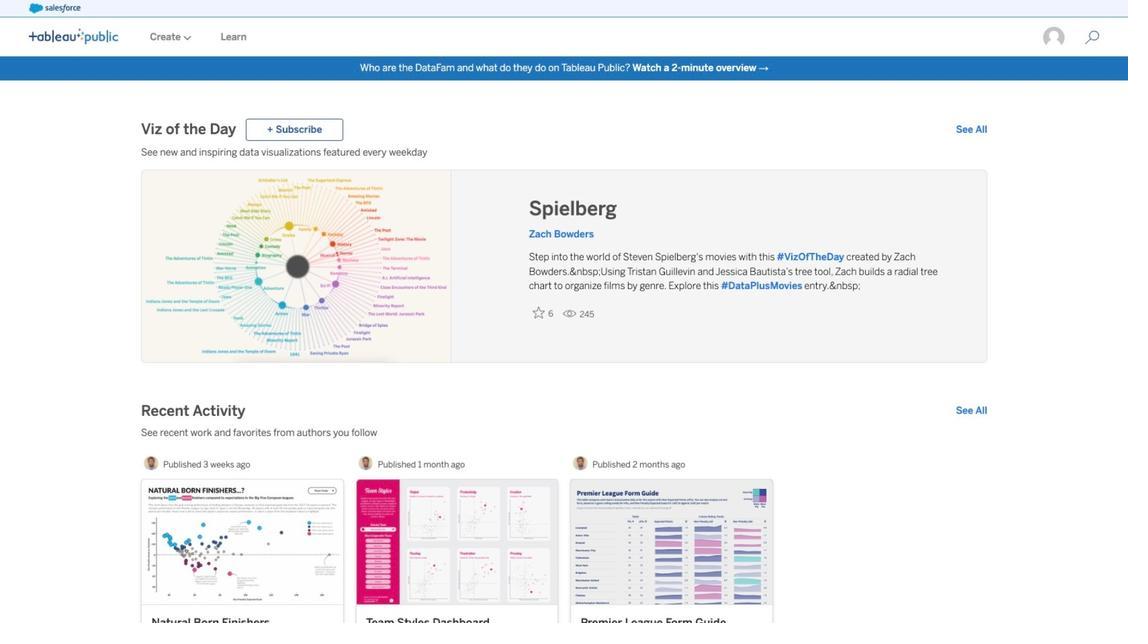 Task type: describe. For each thing, give the bounding box(es) containing it.
go to search image
[[1070, 30, 1114, 45]]

see recent work and favorites from authors you follow element
[[141, 426, 987, 441]]

Add Favorite button
[[529, 304, 558, 323]]

workbook thumbnail image for second ben norland icon from right
[[356, 481, 557, 605]]

recent activity heading
[[141, 402, 245, 421]]

workbook thumbnail image for 1st ben norland icon from right
[[571, 481, 772, 605]]

viz of the day heading
[[141, 120, 236, 140]]

see all viz of the day element
[[956, 123, 987, 137]]

workbook thumbnail image for third ben norland icon from right
[[142, 481, 343, 605]]

1 ben norland image from the left
[[144, 457, 158, 471]]



Task type: locate. For each thing, give the bounding box(es) containing it.
ben norland image
[[144, 457, 158, 471], [359, 457, 373, 471], [573, 457, 588, 471]]

2 workbook thumbnail image from the left
[[356, 481, 557, 605]]

0 horizontal spatial ben norland image
[[144, 457, 158, 471]]

gary.orlando image
[[1042, 26, 1066, 49]]

1 horizontal spatial ben norland image
[[359, 457, 373, 471]]

logo image
[[29, 28, 118, 44]]

2 horizontal spatial ben norland image
[[573, 457, 588, 471]]

2 horizontal spatial workbook thumbnail image
[[571, 481, 772, 605]]

salesforce logo image
[[29, 4, 81, 13]]

0 horizontal spatial workbook thumbnail image
[[142, 481, 343, 605]]

3 workbook thumbnail image from the left
[[571, 481, 772, 605]]

1 workbook thumbnail image from the left
[[142, 481, 343, 605]]

3 ben norland image from the left
[[573, 457, 588, 471]]

see all recent activity element
[[956, 405, 987, 419]]

create image
[[181, 36, 192, 40]]

workbook thumbnail image
[[142, 481, 343, 605], [356, 481, 557, 605], [571, 481, 772, 605]]

tableau public viz of the day image
[[142, 171, 451, 364]]

add favorite image
[[533, 307, 545, 319]]

2 ben norland image from the left
[[359, 457, 373, 471]]

see new and inspiring data visualizations featured every weekday element
[[141, 146, 987, 160]]

1 horizontal spatial workbook thumbnail image
[[356, 481, 557, 605]]



Task type: vqa. For each thing, say whether or not it's contained in the screenshot.
jacob.simon6557 image
no



